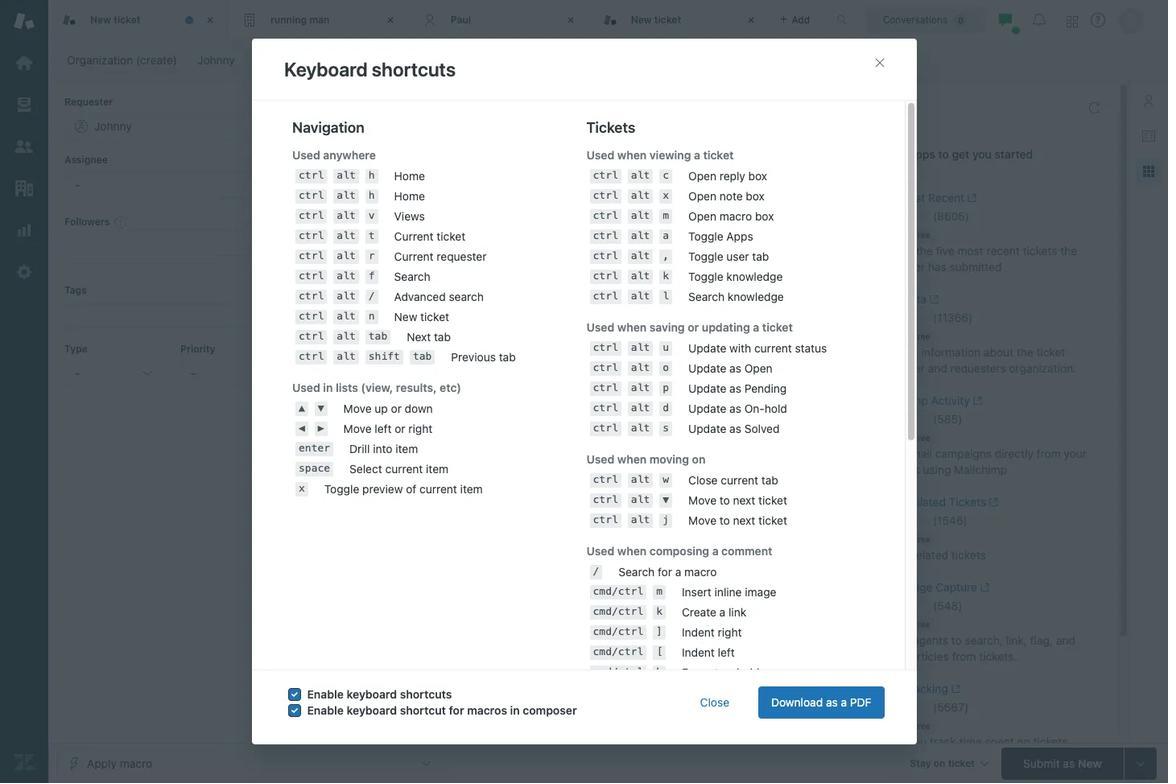 Task type: describe. For each thing, give the bounding box(es) containing it.
1 horizontal spatial /
[[593, 565, 599, 577]]

as for open
[[729, 361, 741, 375]]

requester inside displays information about the ticket requester and requesters organization.
[[875, 361, 925, 375]]

toggle for toggle preview of current item
[[324, 482, 359, 496]]

apps inside keyboard shortcuts dialog
[[726, 229, 753, 243]]

knowledge capture link
[[875, 580, 1079, 599]]

ticket inside displays information about the ticket requester and requesters organization.
[[1036, 345, 1065, 359]]

toggle apps
[[688, 229, 753, 243]]

free for the
[[913, 230, 930, 240]]

take it
[[252, 154, 280, 166]]

as for a
[[826, 696, 838, 709]]

customers image
[[14, 136, 35, 157]]

open reply box
[[688, 169, 767, 183]]

you for helps
[[908, 735, 927, 749]]

0 horizontal spatial the
[[916, 244, 933, 258]]

1 close image from the left
[[202, 12, 218, 28]]

has
[[928, 260, 946, 274]]

ticket up open reply box
[[703, 148, 733, 162]]

open down 'update with current status' on the right top of the page
[[744, 361, 772, 375]]

used when saving or updating a ticket
[[586, 320, 792, 334]]

- button for priority
[[180, 361, 280, 386]]

,
[[662, 250, 669, 262]]

(create)
[[136, 53, 177, 67]]

new up secondary element
[[631, 14, 652, 26]]

search,
[[965, 634, 1003, 647]]

a left comment
[[712, 544, 718, 558]]

0 vertical spatial shortcuts
[[371, 58, 455, 81]]

1 new ticket tab from the left
[[48, 0, 229, 40]]

update with current status
[[688, 341, 827, 355]]

as for pending
[[729, 382, 741, 395]]

indent left
[[681, 646, 734, 659]]

2 horizontal spatial the
[[1060, 244, 1077, 258]]

tab down 'next' on the left top
[[413, 350, 431, 362]]

next for ▼
[[733, 493, 755, 507]]

left for move
[[374, 422, 391, 436]]

4 stars. 5667 reviews. element
[[875, 700, 1108, 715]]

box for open macro box
[[755, 209, 774, 223]]

0 vertical spatial for
[[657, 565, 672, 579]]

macros
[[467, 704, 507, 717]]

move down close current tab
[[688, 493, 716, 507]]

organization (create)
[[67, 53, 177, 67]]

(opens in a new tab) image for mailchimp activity
[[970, 396, 982, 406]]

using
[[923, 463, 951, 477]]

knowledge for toggle knowledge
[[726, 270, 782, 283]]

close for close current tab
[[688, 473, 717, 487]]

paul tab
[[409, 0, 589, 40]]

cmd/ctrl for format as bold
[[593, 666, 643, 678]]

current down update as solved
[[720, 473, 758, 487]]

Subject field
[[312, 97, 807, 116]]

current right with
[[754, 341, 792, 355]]

0 vertical spatial macro
[[719, 209, 752, 223]]

knowledge for search knowledge
[[727, 290, 784, 303]]

search for search
[[394, 270, 430, 283]]

box for open reply box
[[748, 169, 767, 183]]

next tab
[[406, 330, 450, 344]]

organization
[[67, 53, 133, 67]]

used for used when moving on
[[586, 452, 614, 466]]

open for open macro box
[[688, 209, 716, 223]]

navigation
[[292, 119, 364, 136]]

conversations button
[[865, 7, 985, 33]]

ticket up secondary element
[[654, 14, 681, 26]]

display
[[875, 244, 913, 258]]

new inside secondary element
[[259, 54, 280, 66]]

new link
[[245, 49, 331, 72]]

open for open note box
[[688, 189, 716, 203]]

when for viewing
[[617, 148, 646, 162]]

item for select current item
[[426, 462, 448, 476]]

preview
[[362, 482, 402, 496]]

a down composing
[[675, 565, 681, 579]]

indent right
[[681, 626, 741, 639]]

select current item
[[349, 462, 448, 476]]

0 vertical spatial /
[[368, 290, 374, 302]]

anywhere
[[323, 148, 376, 162]]

(8605)
[[933, 209, 969, 223]]

0 horizontal spatial ▼
[[317, 402, 324, 414]]

used for used when viewing a ticket
[[586, 148, 614, 162]]

select
[[349, 462, 382, 476]]

0 horizontal spatial in
[[323, 381, 332, 394]]

zendesk support image
[[14, 10, 35, 31]]

assignee
[[64, 154, 108, 166]]

from inside 'enable agents to search, link, flag, and create articles from tickets.'
[[952, 650, 976, 663]]

helps
[[875, 735, 905, 749]]

left for indent
[[717, 646, 734, 659]]

tickets. inside 'enable agents to search, link, flag, and create articles from tickets.'
[[979, 650, 1017, 663]]

link,
[[1006, 634, 1027, 647]]

- for priority
[[191, 366, 196, 380]]

free for agents
[[913, 620, 930, 629]]

keyboard shortcuts
[[284, 58, 455, 81]]

cmd/ctrl for insert inline image
[[593, 585, 643, 597]]

user data
[[875, 292, 927, 306]]

paul
[[451, 14, 471, 26]]

toggle for toggle knowledge
[[688, 270, 723, 283]]

in inside enable keyboard shortcuts enable keyboard shortcut for macros in composer
[[510, 704, 520, 717]]

johnny link
[[187, 49, 245, 72]]

u
[[662, 341, 669, 353]]

comment
[[721, 544, 772, 558]]

to inside 'enable agents to search, link, flag, and create articles from tickets.'
[[951, 634, 962, 647]]

type
[[64, 343, 88, 355]]

solved
[[744, 422, 779, 436]]

running man
[[270, 14, 330, 26]]

time
[[875, 682, 901, 695]]

create
[[875, 650, 908, 663]]

- for type
[[75, 366, 80, 380]]

2 home from the top
[[394, 189, 425, 203]]

user data link
[[875, 291, 1079, 311]]

composer
[[523, 704, 577, 717]]

add attachment image
[[401, 718, 414, 731]]

3 stars. 8605 reviews. element
[[875, 209, 1108, 224]]

▶
[[317, 422, 324, 434]]

up
[[374, 402, 387, 415]]

show related tickets link
[[875, 494, 1079, 514]]

most
[[958, 244, 984, 258]]

and for flag,
[[1056, 634, 1075, 647]]

ticket up comment
[[758, 514, 787, 527]]

requester inside display the five most recent tickets the requester has submitted
[[875, 260, 925, 274]]

tab right previous
[[498, 350, 515, 364]]

ticket down close current tab
[[758, 493, 787, 507]]

etc)
[[439, 381, 461, 394]]

a right viewing
[[694, 148, 700, 162]]

saving
[[649, 320, 684, 334]]

2 vertical spatial enable
[[307, 704, 344, 717]]

admin image
[[14, 262, 35, 283]]

zendesk products image
[[1067, 16, 1078, 27]]

1 horizontal spatial right
[[717, 626, 741, 639]]

open for open reply box
[[688, 169, 716, 183]]

close image inside paul tab
[[562, 12, 579, 28]]

to up comment
[[719, 514, 730, 527]]

as for new
[[1063, 756, 1075, 770]]

running man tab
[[229, 0, 409, 40]]

tickets. inside price: free helps you track time spent on tickets.
[[1033, 735, 1071, 749]]

you for get
[[972, 147, 992, 161]]

tracking
[[904, 682, 948, 695]]

ticket up current requester
[[436, 229, 465, 243]]

enter
[[298, 442, 330, 454]]

bold
[[736, 666, 759, 679]]

1 keyboard from the top
[[347, 688, 397, 701]]

0 vertical spatial x
[[662, 189, 669, 201]]

a up ,
[[662, 229, 669, 242]]

toggle for toggle apps
[[688, 229, 723, 243]]

spent
[[985, 735, 1014, 749]]

ticket up organization (create)
[[114, 14, 140, 26]]

4 stars. 585 reviews. element
[[875, 412, 1108, 427]]

or for down
[[391, 402, 401, 415]]

organization.
[[1009, 361, 1077, 375]]

download as a pdf button
[[758, 687, 884, 719]]

time tracking
[[875, 682, 948, 695]]

used for used when composing a comment
[[586, 544, 614, 558]]

shortcuts inside enable keyboard shortcuts enable keyboard shortcut for macros in composer
[[400, 688, 452, 701]]

used when moving on
[[586, 452, 705, 466]]

w
[[662, 473, 669, 485]]

[
[[656, 646, 662, 658]]

0 horizontal spatial new ticket
[[90, 14, 140, 26]]

directly
[[995, 447, 1034, 460]]

move down the lists
[[343, 402, 371, 415]]

about
[[984, 345, 1014, 359]]

the inside displays information about the ticket requester and requesters organization.
[[1017, 345, 1033, 359]]

as for solved
[[729, 422, 741, 436]]

inline
[[714, 585, 741, 599]]

current requester
[[394, 250, 486, 263]]

tab down "n"
[[368, 330, 387, 342]]

r
[[368, 250, 374, 262]]

related
[[912, 548, 948, 562]]

0 horizontal spatial macro
[[684, 565, 716, 579]]

submitted
[[949, 260, 1002, 274]]

shows related tickets
[[875, 548, 986, 562]]

most
[[899, 191, 925, 204]]

pending
[[744, 382, 786, 395]]

tab down solved
[[761, 473, 778, 487]]

search
[[448, 290, 483, 303]]

data
[[903, 292, 927, 306]]

customer context image
[[1142, 94, 1155, 107]]

a up 'update with current status' on the right top of the page
[[753, 320, 759, 334]]

move to next ticket for ▼
[[688, 493, 787, 507]]

format as bold
[[681, 666, 759, 679]]

drill into item
[[349, 442, 418, 456]]

new right 'submit'
[[1078, 756, 1102, 770]]

flag,
[[1030, 634, 1053, 647]]

v
[[368, 209, 374, 221]]

indent for indent left
[[681, 646, 714, 659]]

main element
[[0, 0, 48, 783]]

(opens in a new tab) image for time tracking
[[948, 684, 961, 694]]

new up organization
[[90, 14, 111, 26]]

price:
[[875, 719, 905, 733]]

move up or down
[[343, 402, 432, 415]]

enable keyboard shortcuts enable keyboard shortcut for macros in composer
[[307, 688, 577, 717]]

format
[[681, 666, 718, 679]]

tab right user
[[752, 250, 769, 263]]

current for current ticket
[[394, 229, 433, 243]]



Task type: locate. For each thing, give the bounding box(es) containing it.
(opens in a new tab) image up 3 stars. 1546 reviews. element at bottom
[[986, 498, 999, 507]]

free for information
[[913, 332, 930, 341]]

2 update from the top
[[688, 361, 726, 375]]

from down search,
[[952, 650, 976, 663]]

2 vertical spatial box
[[755, 209, 774, 223]]

next down close current tab
[[733, 493, 755, 507]]

update for update as open
[[688, 361, 726, 375]]

1 vertical spatial left
[[717, 646, 734, 659]]

new inside keyboard shortcuts dialog
[[394, 310, 417, 324]]

on inside keyboard shortcuts dialog
[[692, 452, 705, 466]]

2 current from the top
[[394, 250, 433, 263]]

0 vertical spatial ▼
[[317, 402, 324, 414]]

t
[[368, 229, 374, 242]]

tab right 'next' on the left top
[[434, 330, 450, 344]]

0 vertical spatial mailchimp
[[875, 394, 928, 407]]

2 vertical spatial or
[[394, 422, 405, 436]]

current up toggle preview of current item
[[385, 462, 423, 476]]

submit as new
[[1023, 756, 1102, 770]]

and for requester
[[928, 361, 947, 375]]

(opens in a new tab) image for five most recent
[[965, 193, 977, 203]]

1 when from the top
[[617, 148, 646, 162]]

shift
[[368, 350, 400, 362]]

2 h from the top
[[368, 189, 374, 201]]

5 free from the top
[[913, 620, 930, 629]]

move
[[343, 402, 371, 415], [343, 422, 371, 436], [688, 493, 716, 507], [688, 514, 716, 527]]

cmd/ctrl for indent right
[[593, 626, 643, 638]]

as right 'submit'
[[1063, 756, 1075, 770]]

2 horizontal spatial new ticket
[[631, 14, 681, 26]]

new ticket up organization (create)
[[90, 14, 140, 26]]

1 cmd/ctrl from the top
[[593, 585, 643, 597]]

0 horizontal spatial -
[[75, 366, 80, 380]]

for down composing
[[657, 565, 672, 579]]

1 horizontal spatial macro
[[719, 209, 752, 223]]

x
[[662, 189, 669, 201], [298, 482, 305, 494]]

download
[[771, 696, 823, 709]]

(opens in a new tab) image
[[970, 396, 982, 406], [986, 498, 999, 507], [977, 583, 990, 593], [948, 684, 961, 694]]

4 cmd/ctrl from the top
[[593, 646, 643, 658]]

advanced
[[394, 290, 445, 303]]

1 horizontal spatial you
[[972, 147, 992, 161]]

1 horizontal spatial new ticket
[[394, 310, 449, 324]]

1 - button from the left
[[64, 361, 164, 386]]

advanced search
[[394, 290, 483, 303]]

when for saving
[[617, 320, 646, 334]]

0 vertical spatial k
[[662, 270, 669, 282]]

new ticket tab
[[48, 0, 229, 40], [589, 0, 769, 40]]

Public reply composer text field
[[304, 534, 804, 567]]

2 horizontal spatial apps
[[908, 147, 935, 161]]

knowledge down toggle knowledge
[[727, 290, 784, 303]]

free up email
[[913, 433, 930, 443]]

0 vertical spatial keyboard
[[347, 688, 397, 701]]

free up related
[[913, 534, 930, 544]]

k up ]
[[656, 605, 662, 617]]

4 free from the top
[[913, 534, 930, 544]]

and inside displays information about the ticket requester and requesters organization.
[[928, 361, 947, 375]]

- button for type
[[64, 361, 164, 386]]

into
[[373, 442, 392, 456]]

2 - from the left
[[191, 366, 196, 380]]

(opens in a new tab) image up the 4 stars. 548 reviews. element
[[977, 583, 990, 593]]

home
[[394, 169, 425, 183], [394, 189, 425, 203]]

move right j
[[688, 514, 716, 527]]

1 vertical spatial home
[[394, 189, 425, 203]]

new ticket inside keyboard shortcuts dialog
[[394, 310, 449, 324]]

2 when from the top
[[617, 320, 646, 334]]

as left the on-
[[729, 402, 741, 415]]

(opens in a new tab) image for show related tickets
[[986, 498, 999, 507]]

update as pending
[[688, 382, 786, 395]]

new ticket up secondary element
[[631, 14, 681, 26]]

for
[[657, 565, 672, 579], [449, 704, 464, 717]]

f
[[368, 270, 374, 282]]

1 horizontal spatial search
[[618, 565, 654, 579]]

right down down
[[408, 422, 432, 436]]

from inside send email campaigns directly from your zendesk using mailchimp
[[1037, 447, 1061, 460]]

6 free from the top
[[913, 721, 930, 731]]

0 horizontal spatial you
[[908, 735, 927, 749]]

apps for apps
[[840, 101, 870, 115]]

toggle down select in the left of the page
[[324, 482, 359, 496]]

a left link on the right of page
[[719, 605, 725, 619]]

down
[[404, 402, 432, 415]]

to down close current tab
[[719, 493, 730, 507]]

knowledge capture
[[875, 580, 977, 594]]

0 horizontal spatial x
[[298, 482, 305, 494]]

enable for enable agents to search, link, flag, and create articles from tickets.
[[875, 634, 910, 647]]

close image inside running man tab
[[382, 12, 398, 28]]

5 cmd/ctrl from the top
[[593, 666, 643, 678]]

organizations image
[[14, 178, 35, 199]]

campaigns
[[935, 447, 992, 460]]

free for email
[[913, 433, 930, 443]]

close image for running man
[[382, 12, 398, 28]]

apps for apps to get you started
[[908, 147, 935, 161]]

0 horizontal spatial right
[[408, 422, 432, 436]]

lists
[[335, 381, 358, 394]]

as up update as on-hold
[[729, 382, 741, 395]]

right down link on the right of page
[[717, 626, 741, 639]]

0 vertical spatial move to next ticket
[[688, 493, 787, 507]]

to right agents
[[951, 634, 962, 647]]

from left the your
[[1037, 447, 1061, 460]]

search for search for a macro
[[618, 565, 654, 579]]

0 vertical spatial you
[[972, 147, 992, 161]]

knowledge image
[[1142, 130, 1155, 142]]

update for update as pending
[[688, 382, 726, 395]]

2 vertical spatial search
[[618, 565, 654, 579]]

0 horizontal spatial search
[[394, 270, 430, 283]]

knowledge
[[875, 580, 933, 594]]

1 vertical spatial h
[[368, 189, 374, 201]]

you inside price: free helps you track time spent on tickets.
[[908, 735, 927, 749]]

2 horizontal spatial search
[[688, 290, 724, 303]]

(opens in a new tab) image for knowledge capture
[[977, 583, 990, 593]]

1 vertical spatial you
[[908, 735, 927, 749]]

1 vertical spatial next
[[733, 514, 755, 527]]

ticket down advanced search
[[420, 310, 449, 324]]

the
[[916, 244, 933, 258], [1060, 244, 1077, 258], [1017, 345, 1033, 359]]

to left get
[[938, 147, 949, 161]]

1 current from the top
[[394, 229, 433, 243]]

2 indent from the top
[[681, 646, 714, 659]]

0 vertical spatial from
[[1037, 447, 1061, 460]]

3 when from the top
[[617, 452, 646, 466]]

keyboard shortcuts dialog
[[252, 39, 917, 783]]

0 vertical spatial tickets.
[[979, 650, 1017, 663]]

move up drill
[[343, 422, 371, 436]]

1 vertical spatial right
[[717, 626, 741, 639]]

five
[[936, 244, 955, 258]]

1 update from the top
[[688, 341, 726, 355]]

1 vertical spatial on
[[1017, 735, 1030, 749]]

left
[[374, 422, 391, 436], [717, 646, 734, 659]]

update up update as pending
[[688, 361, 726, 375]]

close image inside keyboard shortcuts dialog
[[873, 56, 886, 69]]

k
[[662, 270, 669, 282], [656, 605, 662, 617]]

p
[[662, 382, 669, 394]]

1 vertical spatial box
[[745, 189, 764, 203]]

update
[[688, 341, 726, 355], [688, 361, 726, 375], [688, 382, 726, 395], [688, 402, 726, 415], [688, 422, 726, 436]]

enable
[[875, 634, 910, 647], [307, 688, 344, 701], [307, 704, 344, 717]]

1 free from the top
[[913, 230, 930, 240]]

1 vertical spatial k
[[656, 605, 662, 617]]

get
[[952, 147, 970, 161]]

enable agents to search, link, flag, and create articles from tickets.
[[875, 634, 1075, 663]]

1 horizontal spatial tickets
[[949, 495, 986, 509]]

requester
[[436, 250, 486, 263], [875, 260, 925, 274], [875, 361, 925, 375]]

mailchimp activity link
[[875, 393, 1079, 412]]

2 next from the top
[[733, 514, 755, 527]]

open macro box
[[688, 209, 774, 223]]

o
[[662, 361, 669, 374]]

zendesk image
[[14, 752, 35, 773]]

(1546)
[[933, 514, 968, 527]]

used
[[292, 148, 320, 162], [586, 148, 614, 162], [586, 320, 614, 334], [292, 381, 320, 394], [586, 452, 614, 466], [586, 544, 614, 558]]

1 vertical spatial ▼
[[662, 493, 669, 506]]

used down subject field
[[586, 148, 614, 162]]

secondary element
[[48, 44, 1168, 76]]

when
[[617, 148, 646, 162], [617, 320, 646, 334], [617, 452, 646, 466], [617, 544, 646, 558]]

- button down type
[[64, 361, 164, 386]]

mailchimp down displays
[[875, 394, 928, 407]]

2 horizontal spatial close image
[[743, 12, 759, 28]]

close down format as bold
[[700, 696, 729, 709]]

0 horizontal spatial left
[[374, 422, 391, 436]]

3 update from the top
[[688, 382, 726, 395]]

move to next ticket down close current tab
[[688, 493, 787, 507]]

email
[[905, 447, 932, 460]]

search for a macro
[[618, 565, 716, 579]]

0 vertical spatial m
[[662, 209, 669, 221]]

close image
[[202, 12, 218, 28], [382, 12, 398, 28], [743, 12, 759, 28]]

0 horizontal spatial tickets
[[586, 119, 635, 136]]

and
[[928, 361, 947, 375], [1056, 634, 1075, 647]]

search down composing
[[618, 565, 654, 579]]

1 vertical spatial tickets
[[951, 548, 986, 562]]

1 vertical spatial enable
[[307, 688, 344, 701]]

2 - button from the left
[[180, 361, 280, 386]]

used left saving
[[586, 320, 614, 334]]

/ up "n"
[[368, 290, 374, 302]]

close inside close 'button'
[[700, 696, 729, 709]]

2 keyboard from the top
[[347, 704, 397, 717]]

macro
[[719, 209, 752, 223], [684, 565, 716, 579]]

- down type
[[75, 366, 80, 380]]

0 horizontal spatial - button
[[64, 361, 164, 386]]

2 close image from the left
[[382, 12, 398, 28]]

current down views
[[394, 229, 433, 243]]

on inside price: free helps you track time spent on tickets.
[[1017, 735, 1030, 749]]

enable for enable keyboard shortcuts enable keyboard shortcut for macros in composer
[[307, 688, 344, 701]]

3 cmd/ctrl from the top
[[593, 626, 643, 638]]

0 vertical spatial (opens in a new tab) image
[[965, 193, 977, 203]]

update for update with current status
[[688, 341, 726, 355]]

update down update as open
[[688, 382, 726, 395]]

as inside button
[[826, 696, 838, 709]]

5 update from the top
[[688, 422, 726, 436]]

1 home from the top
[[394, 169, 425, 183]]

(opens in a new tab) image
[[965, 193, 977, 203], [927, 295, 939, 304]]

3 stars. 1546 reviews. element
[[875, 514, 1108, 528]]

- button
[[64, 361, 164, 386], [180, 361, 280, 386]]

1 vertical spatial in
[[510, 704, 520, 717]]

new down the running
[[259, 54, 280, 66]]

requester down current ticket
[[436, 250, 486, 263]]

0 vertical spatial in
[[323, 381, 332, 394]]

(opens in a new tab) image for user data
[[927, 295, 939, 304]]

activity
[[931, 394, 970, 407]]

1 vertical spatial tickets.
[[1033, 735, 1071, 749]]

on right moving
[[692, 452, 705, 466]]

1 - from the left
[[75, 366, 80, 380]]

0 horizontal spatial /
[[368, 290, 374, 302]]

conversations
[[883, 13, 948, 25]]

0 horizontal spatial close image
[[562, 12, 579, 28]]

time tracking image
[[840, 681, 865, 707]]

1 vertical spatial tickets
[[949, 495, 986, 509]]

0 horizontal spatial tickets
[[951, 548, 986, 562]]

move to next ticket for j
[[688, 514, 787, 527]]

reporting image
[[14, 220, 35, 241]]

toggle for toggle user tab
[[688, 250, 723, 263]]

3 stars. 11366 reviews. element
[[875, 311, 1108, 325]]

on right spent
[[1017, 735, 1030, 749]]

2 cmd/ctrl from the top
[[593, 605, 643, 617]]

1 horizontal spatial -
[[191, 366, 196, 380]]

1 horizontal spatial tickets.
[[1033, 735, 1071, 749]]

as left "bold" at right
[[721, 666, 733, 679]]

2 horizontal spatial item
[[460, 482, 482, 496]]

0 horizontal spatial on
[[692, 452, 705, 466]]

running
[[270, 14, 307, 26]]

pdf
[[850, 696, 871, 709]]

free for related
[[913, 534, 930, 544]]

used in lists (view, results, etc)
[[292, 381, 461, 394]]

used anywhere
[[292, 148, 376, 162]]

(opens in a new tab) image inside show related tickets link
[[986, 498, 999, 507]]

as for on-
[[729, 402, 741, 415]]

as for bold
[[721, 666, 733, 679]]

next for j
[[733, 514, 755, 527]]

results,
[[396, 381, 436, 394]]

as up update as pending
[[729, 361, 741, 375]]

box for open note box
[[745, 189, 764, 203]]

item up toggle preview of current item
[[426, 462, 448, 476]]

1 vertical spatial x
[[298, 482, 305, 494]]

free up "track"
[[913, 721, 930, 731]]

free inside price: free helps you track time spent on tickets.
[[913, 721, 930, 731]]

when for moving
[[617, 452, 646, 466]]

views image
[[14, 94, 35, 115]]

macro up insert
[[684, 565, 716, 579]]

ticket up 'update with current status' on the right top of the page
[[762, 320, 792, 334]]

shortcuts down tabs 'tab list'
[[371, 58, 455, 81]]

2 vertical spatial item
[[460, 482, 482, 496]]

cmd/ctrl for indent left
[[593, 646, 643, 658]]

shortcuts up shortcut
[[400, 688, 452, 701]]

used right it
[[292, 148, 320, 162]]

price: free helps you track time spent on tickets.
[[875, 719, 1071, 749]]

close image for new ticket
[[743, 12, 759, 28]]

left up format as bold
[[717, 646, 734, 659]]

1 vertical spatial /
[[593, 565, 599, 577]]

enable inside 'enable agents to search, link, flag, and create articles from tickets.'
[[875, 634, 910, 647]]

item up select current item
[[395, 442, 418, 456]]

send email campaigns directly from your zendesk using mailchimp
[[875, 447, 1087, 477]]

viewing
[[649, 148, 691, 162]]

new ticket
[[90, 14, 140, 26], [631, 14, 681, 26], [394, 310, 449, 324]]

open note box
[[688, 189, 764, 203]]

free up displays
[[913, 332, 930, 341]]

a inside button
[[841, 696, 847, 709]]

next
[[406, 330, 430, 344]]

1 vertical spatial move to next ticket
[[688, 514, 787, 527]]

2 move to next ticket from the top
[[688, 514, 787, 527]]

0 vertical spatial close
[[688, 473, 717, 487]]

0 vertical spatial h
[[368, 169, 374, 181]]

m down c on the right of page
[[662, 209, 669, 221]]

1 vertical spatial m
[[656, 585, 662, 597]]

when for composing
[[617, 544, 646, 558]]

1 next from the top
[[733, 493, 755, 507]]

keyboard
[[347, 688, 397, 701], [347, 704, 397, 717]]

requester inside keyboard shortcuts dialog
[[436, 250, 486, 263]]

1 horizontal spatial for
[[657, 565, 672, 579]]

toggle down toggle user tab
[[688, 270, 723, 283]]

0 vertical spatial left
[[374, 422, 391, 436]]

4 stars. 548 reviews. element
[[875, 599, 1108, 613]]

follow
[[253, 216, 280, 228]]

add link (cmd k) image
[[430, 718, 443, 731]]

1 h from the top
[[368, 169, 374, 181]]

(opens in a new tab) image inside mailchimp activity link
[[970, 396, 982, 406]]

used for used when saving or updating a ticket
[[586, 320, 614, 334]]

4 when from the top
[[617, 544, 646, 558]]

close for close
[[700, 696, 729, 709]]

cmd/ctrl for create a link
[[593, 605, 643, 617]]

close image up secondary element
[[562, 12, 579, 28]]

used for used anywhere
[[292, 148, 320, 162]]

when left moving
[[617, 452, 646, 466]]

new ticket down advanced
[[394, 310, 449, 324]]

and inside 'enable agents to search, link, flag, and create articles from tickets.'
[[1056, 634, 1075, 647]]

when left saving
[[617, 320, 646, 334]]

you right get
[[972, 147, 992, 161]]

tabs tab list
[[48, 0, 820, 40]]

m down search for a macro
[[656, 585, 662, 597]]

update for update as on-hold
[[688, 402, 726, 415]]

get help image
[[1091, 13, 1105, 27]]

space
[[298, 462, 330, 474]]

3 close image from the left
[[743, 12, 759, 28]]

close image
[[562, 12, 579, 28], [873, 56, 886, 69]]

update down update as on-hold
[[688, 422, 726, 436]]

previous tab
[[451, 350, 515, 364]]

update down used when saving or updating a ticket
[[688, 341, 726, 355]]

1 horizontal spatial apps
[[840, 101, 870, 115]]

0 vertical spatial next
[[733, 493, 755, 507]]

previous
[[451, 350, 495, 364]]

and right flag,
[[1056, 634, 1075, 647]]

2 new ticket tab from the left
[[589, 0, 769, 40]]

tickets down subject field
[[586, 119, 635, 136]]

five
[[875, 191, 896, 204]]

1 vertical spatial apps
[[908, 147, 935, 161]]

]
[[656, 626, 662, 638]]

views
[[394, 209, 424, 223]]

h up v
[[368, 189, 374, 201]]

1 horizontal spatial from
[[1037, 447, 1061, 460]]

b
[[656, 666, 662, 678]]

0 horizontal spatial apps
[[726, 229, 753, 243]]

priority
[[180, 343, 215, 355]]

apps image
[[1142, 165, 1155, 178]]

1 horizontal spatial and
[[1056, 634, 1075, 647]]

hold
[[764, 402, 787, 415]]

create a link
[[681, 605, 746, 619]]

or right saving
[[687, 320, 699, 334]]

1 vertical spatial macro
[[684, 565, 716, 579]]

(opens in a new tab) image inside knowledge capture link
[[977, 583, 990, 593]]

update up update as solved
[[688, 402, 726, 415]]

(opens in a new tab) image inside user data link
[[927, 295, 939, 304]]

submit
[[1023, 756, 1060, 770]]

moving
[[649, 452, 689, 466]]

1 horizontal spatial tickets
[[1023, 244, 1057, 258]]

macro down note
[[719, 209, 752, 223]]

open up toggle apps
[[688, 209, 716, 223]]

tab
[[752, 250, 769, 263], [368, 330, 387, 342], [434, 330, 450, 344], [413, 350, 431, 362], [498, 350, 515, 364], [761, 473, 778, 487]]

1 horizontal spatial close image
[[873, 56, 886, 69]]

close right w
[[688, 473, 717, 487]]

requester down display
[[875, 260, 925, 274]]

the up has
[[916, 244, 933, 258]]

requester down displays
[[875, 361, 925, 375]]

0 vertical spatial on
[[692, 452, 705, 466]]

agents
[[913, 634, 948, 647]]

from
[[1037, 447, 1061, 460], [952, 650, 976, 663]]

0 vertical spatial enable
[[875, 634, 910, 647]]

3 free from the top
[[913, 433, 930, 443]]

tags
[[64, 284, 87, 296]]

search knowledge
[[688, 290, 784, 303]]

johnny
[[197, 53, 235, 67]]

mailchimp inside send email campaigns directly from your zendesk using mailchimp
[[954, 463, 1007, 477]]

indent for indent right
[[681, 626, 714, 639]]

(opens in a new tab) image inside five most recent link
[[965, 193, 977, 203]]

indent down create
[[681, 626, 714, 639]]

0 vertical spatial home
[[394, 169, 425, 183]]

search for search knowledge
[[688, 290, 724, 303]]

1 vertical spatial (opens in a new tab) image
[[927, 295, 939, 304]]

used when composing a comment
[[586, 544, 772, 558]]

l
[[662, 290, 669, 302]]

as
[[729, 361, 741, 375], [729, 382, 741, 395], [729, 402, 741, 415], [729, 422, 741, 436], [721, 666, 733, 679], [826, 696, 838, 709], [1063, 756, 1075, 770]]

tickets right recent
[[1023, 244, 1057, 258]]

1 horizontal spatial close image
[[382, 12, 398, 28]]

get started image
[[14, 52, 35, 73]]

j
[[662, 514, 669, 526]]

the up organization.
[[1017, 345, 1033, 359]]

1 horizontal spatial - button
[[180, 361, 280, 386]]

used for used in lists (view, results, etc)
[[292, 381, 320, 394]]

s
[[662, 422, 669, 434]]

(view,
[[361, 381, 393, 394]]

0 vertical spatial apps
[[840, 101, 870, 115]]

(opens in a new tab) image up 4 stars. 585 reviews. 'element'
[[970, 396, 982, 406]]

new up 'next' on the left top
[[394, 310, 417, 324]]

(opens in a new tab) image inside time tracking link
[[948, 684, 961, 694]]

0 vertical spatial indent
[[681, 626, 714, 639]]

k down ,
[[662, 270, 669, 282]]

ticket up organization.
[[1036, 345, 1065, 359]]

capture
[[936, 580, 977, 594]]

0 vertical spatial or
[[687, 320, 699, 334]]

for inside enable keyboard shortcuts enable keyboard shortcut for macros in composer
[[449, 704, 464, 717]]

free up display
[[913, 230, 930, 240]]

1 vertical spatial mailchimp
[[954, 463, 1007, 477]]

0 vertical spatial current
[[394, 229, 433, 243]]

your
[[1064, 447, 1087, 460]]

update for update as solved
[[688, 422, 726, 436]]

open left reply at the right of the page
[[688, 169, 716, 183]]

1 horizontal spatial x
[[662, 189, 669, 201]]

0 vertical spatial right
[[408, 422, 432, 436]]

1 vertical spatial knowledge
[[727, 290, 784, 303]]

1 vertical spatial or
[[391, 402, 401, 415]]

0 vertical spatial close image
[[562, 12, 579, 28]]

tickets inside keyboard shortcuts dialog
[[586, 119, 635, 136]]

tickets inside display the five most recent tickets the requester has submitted
[[1023, 244, 1057, 258]]

1 vertical spatial close image
[[873, 56, 886, 69]]

2 free from the top
[[913, 332, 930, 341]]

1 vertical spatial current
[[394, 250, 433, 263]]

current for current requester
[[394, 250, 433, 263]]

current right of at the left
[[419, 482, 457, 496]]

1 move to next ticket from the top
[[688, 493, 787, 507]]

0 horizontal spatial for
[[449, 704, 464, 717]]

item for drill into item
[[395, 442, 418, 456]]

1 indent from the top
[[681, 626, 714, 639]]

4 update from the top
[[688, 402, 726, 415]]

/ left search for a macro
[[593, 565, 599, 577]]

1 vertical spatial from
[[952, 650, 976, 663]]

or for right
[[394, 422, 405, 436]]



Task type: vqa. For each thing, say whether or not it's contained in the screenshot.
Notifications "icon"
no



